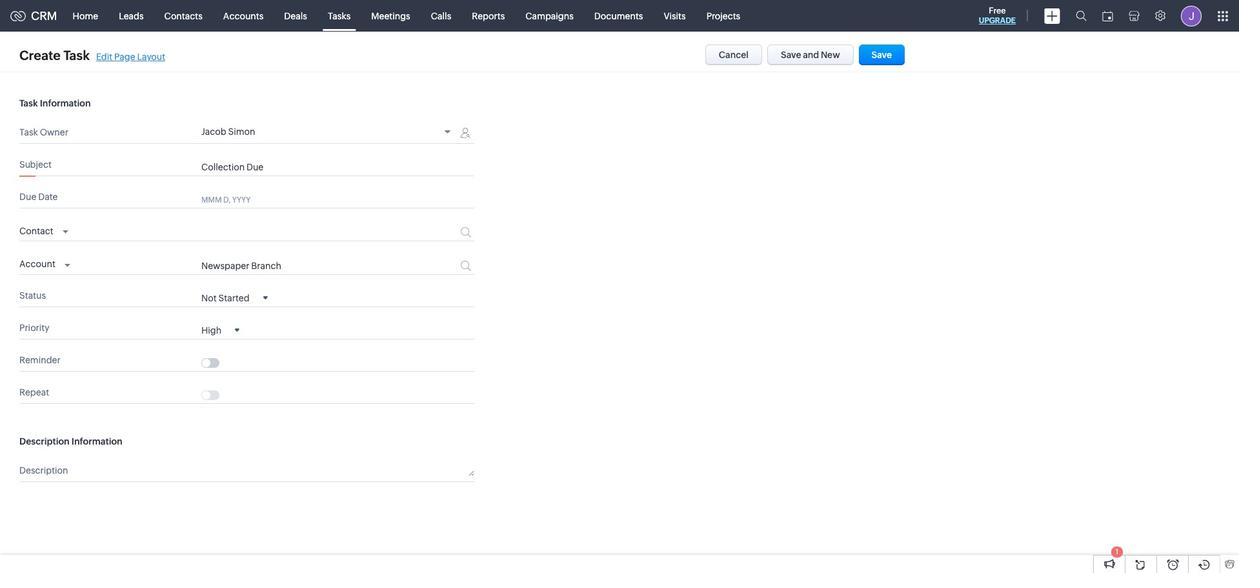 Task type: locate. For each thing, give the bounding box(es) containing it.
search element
[[1069, 0, 1095, 32]]

1 vertical spatial information
[[72, 436, 122, 447]]

reports
[[472, 11, 505, 21]]

None button
[[706, 45, 763, 65], [768, 45, 854, 65], [859, 45, 905, 65], [706, 45, 763, 65], [768, 45, 854, 65], [859, 45, 905, 65]]

information
[[40, 98, 91, 108], [72, 436, 122, 447]]

repeat
[[19, 387, 49, 398]]

description down the repeat
[[19, 436, 70, 447]]

edit page layout link
[[96, 51, 165, 62]]

2 vertical spatial task
[[19, 127, 38, 138]]

upgrade
[[980, 16, 1016, 25]]

task left edit
[[63, 47, 90, 62]]

0 vertical spatial information
[[40, 98, 91, 108]]

2 description from the top
[[19, 465, 68, 476]]

task up the task owner
[[19, 98, 38, 108]]

high
[[201, 325, 222, 336]]

0 vertical spatial task
[[63, 47, 90, 62]]

description down description information at the left bottom
[[19, 465, 68, 476]]

1 vertical spatial description
[[19, 465, 68, 476]]

calls link
[[421, 0, 462, 31]]

description information
[[19, 436, 122, 447]]

free upgrade
[[980, 6, 1016, 25]]

profile element
[[1174, 0, 1210, 31]]

documents link
[[584, 0, 654, 31]]

search image
[[1077, 10, 1088, 21]]

subject
[[19, 160, 52, 170]]

layout
[[137, 51, 165, 62]]

tasks
[[328, 11, 351, 21]]

calls
[[431, 11, 452, 21]]

deals link
[[274, 0, 318, 31]]

reminder
[[19, 355, 60, 365]]

task for task owner
[[19, 127, 38, 138]]

Jacob Simon field
[[201, 127, 455, 139]]

1 description from the top
[[19, 436, 70, 447]]

contacts link
[[154, 0, 213, 31]]

create
[[19, 47, 61, 62]]

simon
[[228, 127, 255, 137]]

Account field
[[19, 256, 70, 271]]

information for description information
[[72, 436, 122, 447]]

None text field
[[201, 162, 475, 172], [201, 261, 412, 271], [201, 162, 475, 172], [201, 261, 412, 271]]

leads
[[119, 11, 144, 21]]

free
[[990, 6, 1006, 15]]

Not Started field
[[201, 292, 268, 303]]

jacob simon
[[201, 127, 255, 137]]

Contact field
[[19, 222, 68, 238]]

due
[[19, 192, 36, 202]]

status
[[19, 290, 46, 301]]

1 vertical spatial task
[[19, 98, 38, 108]]

0 vertical spatial description
[[19, 436, 70, 447]]

create menu image
[[1045, 8, 1061, 24]]

priority
[[19, 323, 49, 333]]

task
[[63, 47, 90, 62], [19, 98, 38, 108], [19, 127, 38, 138]]

None text field
[[201, 464, 475, 476]]

not
[[201, 293, 217, 303]]

task left owner
[[19, 127, 38, 138]]

home link
[[62, 0, 109, 31]]

accounts
[[223, 11, 264, 21]]

accounts link
[[213, 0, 274, 31]]

leads link
[[109, 0, 154, 31]]

meetings link
[[361, 0, 421, 31]]

description
[[19, 436, 70, 447], [19, 465, 68, 476]]

due date
[[19, 192, 58, 202]]

projects
[[707, 11, 741, 21]]

profile image
[[1182, 5, 1202, 26]]

visits
[[664, 11, 686, 21]]



Task type: describe. For each thing, give the bounding box(es) containing it.
edit
[[96, 51, 112, 62]]

reports link
[[462, 0, 516, 31]]

started
[[219, 293, 250, 303]]

description for description
[[19, 465, 68, 476]]

campaigns link
[[516, 0, 584, 31]]

projects link
[[697, 0, 751, 31]]

not started
[[201, 293, 250, 303]]

crm link
[[10, 9, 57, 23]]

calendar image
[[1103, 11, 1114, 21]]

contacts
[[164, 11, 203, 21]]

visits link
[[654, 0, 697, 31]]

documents
[[595, 11, 644, 21]]

create menu element
[[1037, 0, 1069, 31]]

information for task information
[[40, 98, 91, 108]]

mmm d, yyyy text field
[[201, 194, 434, 205]]

logo image
[[10, 11, 26, 21]]

campaigns
[[526, 11, 574, 21]]

task owner
[[19, 127, 68, 138]]

crm
[[31, 9, 57, 23]]

1
[[1116, 548, 1119, 556]]

meetings
[[372, 11, 411, 21]]

account
[[19, 259, 55, 269]]

contact
[[19, 226, 53, 236]]

create task edit page layout
[[19, 47, 165, 62]]

jacob
[[201, 127, 227, 137]]

owner
[[40, 127, 68, 138]]

task information
[[19, 98, 91, 108]]

task for task information
[[19, 98, 38, 108]]

description for description information
[[19, 436, 70, 447]]

High field
[[201, 324, 240, 336]]

tasks link
[[318, 0, 361, 31]]

deals
[[284, 11, 307, 21]]

page
[[114, 51, 135, 62]]

date
[[38, 192, 58, 202]]

home
[[73, 11, 98, 21]]



Task type: vqa. For each thing, say whether or not it's contained in the screenshot.
Channels DROPDOWN BUTTON
no



